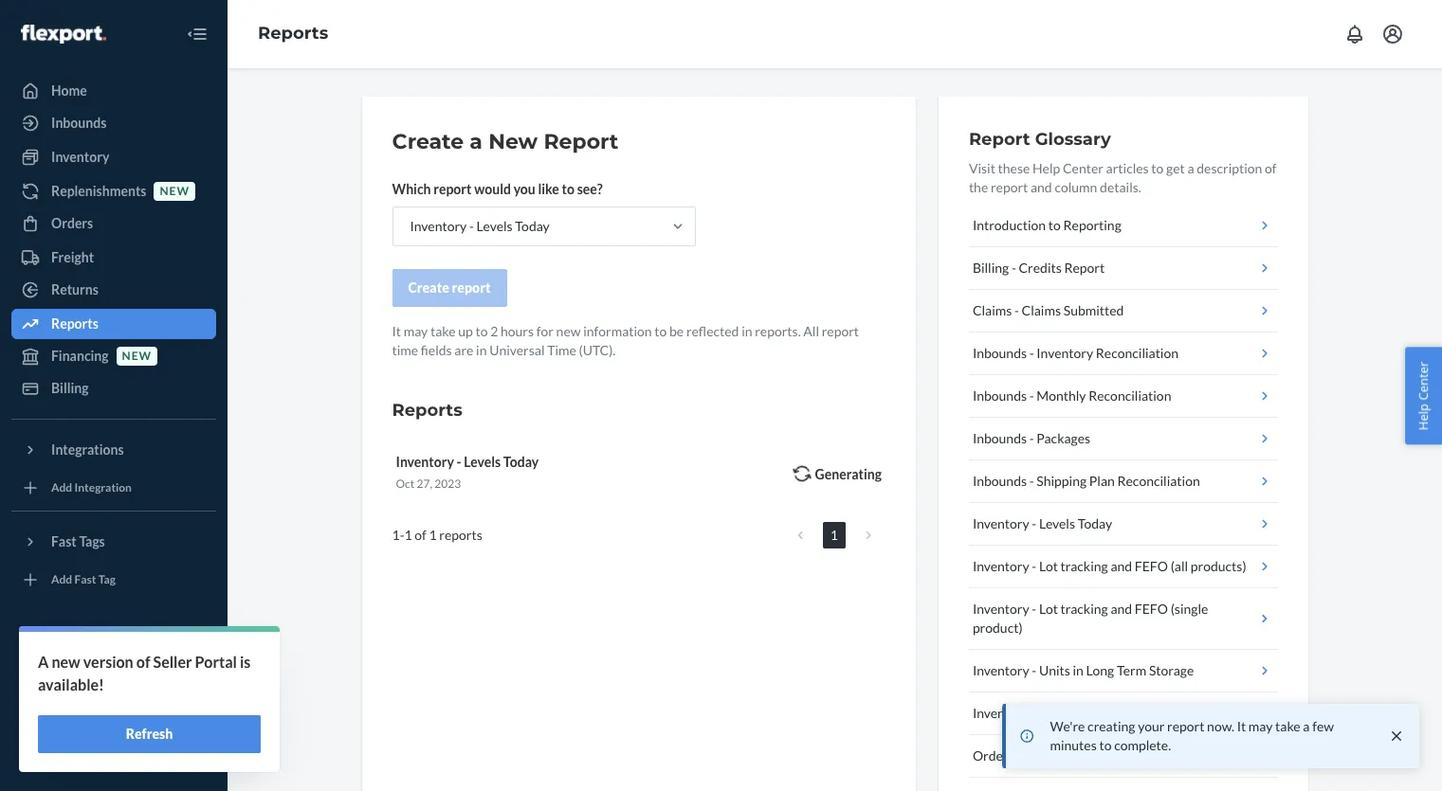 Task type: describe. For each thing, give the bounding box(es) containing it.
a new version of seller portal is available!
[[38, 653, 251, 694]]

talk to support button
[[11, 674, 216, 705]]

reconciliation for inbounds - monthly reconciliation
[[1089, 388, 1172, 404]]

inbounds - monthly reconciliation
[[973, 388, 1172, 404]]

0 vertical spatial reports
[[258, 23, 328, 44]]

fast inside dropdown button
[[51, 534, 77, 550]]

1 vertical spatial reports link
[[11, 309, 216, 339]]

inbounds for inbounds - monthly reconciliation
[[973, 388, 1027, 404]]

0 horizontal spatial inventory - levels today
[[410, 218, 550, 234]]

your
[[1138, 719, 1165, 735]]

new up orders link
[[160, 184, 190, 199]]

details.
[[1100, 179, 1141, 195]]

billing for billing
[[51, 380, 89, 396]]

tags
[[79, 534, 105, 550]]

up
[[458, 323, 473, 339]]

inventory - levels today inside button
[[973, 516, 1112, 532]]

portal
[[195, 653, 237, 671]]

talk to support
[[51, 681, 141, 697]]

open notifications image
[[1344, 23, 1366, 46]]

help center inside button
[[1415, 361, 1432, 430]]

storage inside button
[[1149, 663, 1194, 679]]

inbounds - packages button
[[969, 418, 1278, 461]]

create report
[[408, 280, 491, 296]]

fefo for (single
[[1135, 601, 1168, 617]]

inventory - units in long term storage
[[973, 663, 1194, 679]]

orders for orders
[[51, 215, 93, 231]]

you
[[514, 181, 536, 197]]

tracking for (single
[[1061, 601, 1108, 617]]

reports.
[[755, 323, 801, 339]]

reconciliation for inbounds - inventory reconciliation
[[1096, 345, 1179, 361]]

for
[[536, 323, 554, 339]]

tag
[[98, 573, 116, 587]]

- for billing - credits report button
[[1012, 260, 1016, 276]]

minutes
[[1050, 738, 1097, 754]]

shipping
[[1037, 473, 1087, 489]]

flexport logo image
[[21, 24, 106, 43]]

inventory - levels today oct 27, 2023
[[396, 454, 539, 491]]

product)
[[973, 620, 1023, 636]]

lot for inventory - lot tracking and fefo (all products)
[[1039, 559, 1058, 575]]

inventory - levels today button
[[969, 504, 1278, 546]]

claims - claims submitted
[[973, 302, 1124, 319]]

billing for billing - credits report
[[973, 260, 1009, 276]]

creating
[[1088, 719, 1136, 735]]

2023
[[435, 477, 461, 491]]

add integration
[[51, 481, 132, 495]]

billing link
[[11, 374, 216, 404]]

give
[[51, 745, 78, 761]]

today inside button
[[1078, 516, 1112, 532]]

report left would
[[434, 181, 472, 197]]

1 horizontal spatial report
[[969, 129, 1030, 150]]

freight
[[51, 249, 94, 266]]

billing - credits report button
[[969, 247, 1278, 290]]

open account menu image
[[1382, 23, 1404, 46]]

a inside the 'visit these help center articles to get a description of the report and column details.'
[[1188, 160, 1194, 176]]

packages
[[1037, 431, 1091, 447]]

- for inventory - units in long term storage button
[[1032, 663, 1037, 679]]

universal
[[489, 342, 545, 358]]

support
[[93, 681, 141, 697]]

27,
[[417, 477, 432, 491]]

- for claims - claims submitted button
[[1015, 302, 1019, 319]]

products)
[[1191, 559, 1247, 575]]

of for a new version of seller portal is available!
[[136, 653, 150, 671]]

inventory details - reserve storage
[[973, 706, 1178, 722]]

and for inventory - lot tracking and fefo (single product)
[[1111, 601, 1132, 617]]

0 vertical spatial reports link
[[258, 23, 328, 44]]

visit these help center articles to get a description of the report and column details.
[[969, 160, 1277, 195]]

inbounds for inbounds - packages
[[973, 431, 1027, 447]]

settings
[[51, 649, 100, 665]]

new up billing link
[[122, 349, 152, 364]]

introduction to reporting button
[[969, 205, 1278, 247]]

inbounds - packages
[[973, 431, 1091, 447]]

create for create report
[[408, 280, 449, 296]]

monthly
[[1037, 388, 1086, 404]]

now.
[[1207, 719, 1235, 735]]

visit
[[969, 160, 996, 176]]

- for orders - all orders button
[[1017, 748, 1021, 764]]

report inside we're creating your report now. it may take a few minutes to complete.
[[1167, 719, 1205, 735]]

give feedback
[[51, 745, 138, 761]]

2 1 from the left
[[404, 527, 412, 543]]

inbounds for inbounds - inventory reconciliation
[[973, 345, 1027, 361]]

1 link
[[823, 523, 846, 549]]

report inside the 'visit these help center articles to get a description of the report and column details.'
[[991, 179, 1028, 195]]

0 horizontal spatial help
[[51, 713, 79, 729]]

take inside it may take up to 2 hours for new information to be reflected in reports. all report time fields are in universal time (utc).
[[430, 323, 456, 339]]

2
[[490, 323, 498, 339]]

help center link
[[11, 706, 216, 737]]

articles
[[1106, 160, 1149, 176]]

talk
[[51, 681, 75, 697]]

(single
[[1171, 601, 1208, 617]]

0 horizontal spatial a
[[470, 129, 483, 155]]

- for inventory - levels today button
[[1032, 516, 1037, 532]]

add integration link
[[11, 473, 216, 504]]

available!
[[38, 676, 104, 694]]

version
[[83, 653, 133, 671]]

reserve
[[1083, 706, 1130, 722]]

inventory - lot tracking and fefo (single product)
[[973, 601, 1208, 636]]

fefo for (all
[[1135, 559, 1168, 575]]

today inside inventory - levels today oct 27, 2023
[[503, 454, 539, 470]]

inventory - lot tracking and fefo (all products)
[[973, 559, 1247, 575]]

- down which report would you like to see?
[[469, 218, 474, 234]]

complete.
[[1114, 738, 1171, 754]]

to inside we're creating your report now. it may take a few minutes to complete.
[[1099, 738, 1112, 754]]

settings link
[[11, 642, 216, 672]]

0 horizontal spatial center
[[82, 713, 123, 729]]

create report button
[[392, 269, 507, 307]]

2 horizontal spatial orders
[[1042, 748, 1084, 764]]

1 vertical spatial reports
[[51, 316, 98, 332]]

add fast tag link
[[11, 565, 216, 596]]

and for inventory - lot tracking and fefo (all products)
[[1111, 559, 1132, 575]]

close toast image
[[1387, 727, 1406, 746]]

inventory inside inventory - levels today oct 27, 2023
[[396, 454, 454, 470]]

long
[[1086, 663, 1114, 679]]

fields
[[421, 342, 452, 358]]

time
[[392, 342, 418, 358]]

center inside button
[[1415, 361, 1432, 400]]

time
[[547, 342, 576, 358]]

we're
[[1050, 719, 1085, 735]]

add for add fast tag
[[51, 573, 72, 587]]

inventory link
[[11, 142, 216, 173]]

home
[[51, 82, 87, 99]]

3 1 from the left
[[429, 527, 437, 543]]

inventory inside button
[[973, 663, 1030, 679]]

0 horizontal spatial help center
[[51, 713, 123, 729]]

all inside it may take up to 2 hours for new information to be reflected in reports. all report time fields are in universal time (utc).
[[803, 323, 819, 339]]

1 claims from the left
[[973, 302, 1012, 319]]

fast tags button
[[11, 527, 216, 558]]

1 - 1 of 1 reports
[[392, 527, 482, 543]]



Task type: vqa. For each thing, say whether or not it's contained in the screenshot.
Reports to the middle
yes



Task type: locate. For each thing, give the bounding box(es) containing it.
home link
[[11, 76, 216, 106]]

take up the fields
[[430, 323, 456, 339]]

financing
[[51, 348, 109, 364]]

tracking
[[1061, 559, 1108, 575], [1061, 601, 1108, 617]]

- left credits
[[1012, 260, 1016, 276]]

levels down the shipping
[[1039, 516, 1075, 532]]

inbounds down inbounds - packages
[[973, 473, 1027, 489]]

chevron left image
[[797, 529, 803, 542]]

lot up inventory - lot tracking and fefo (single product)
[[1039, 559, 1058, 575]]

(all
[[1171, 559, 1188, 575]]

levels up reports
[[464, 454, 501, 470]]

plan
[[1089, 473, 1115, 489]]

- for inbounds - shipping plan reconciliation button
[[1030, 473, 1034, 489]]

description
[[1197, 160, 1263, 176]]

billing - credits report
[[973, 260, 1105, 276]]

orders - all orders
[[973, 748, 1084, 764]]

center inside the 'visit these help center articles to get a description of the report and column details.'
[[1063, 160, 1104, 176]]

these
[[998, 160, 1030, 176]]

lot inside inventory - lot tracking and fefo (single product)
[[1039, 601, 1058, 617]]

create up the fields
[[408, 280, 449, 296]]

1 1 from the left
[[392, 527, 400, 543]]

and down inventory - lot tracking and fefo (all products) button
[[1111, 601, 1132, 617]]

1 inside the 1 link
[[830, 527, 838, 543]]

2 vertical spatial reports
[[392, 400, 462, 421]]

- for inbounds - inventory reconciliation button
[[1030, 345, 1034, 361]]

2 lot from the top
[[1039, 601, 1058, 617]]

in inside inventory - units in long term storage button
[[1073, 663, 1084, 679]]

report up up
[[452, 280, 491, 296]]

1 vertical spatial lot
[[1039, 601, 1058, 617]]

inbounds up inbounds - packages
[[973, 388, 1027, 404]]

be
[[669, 323, 684, 339]]

2 vertical spatial and
[[1111, 601, 1132, 617]]

a right get in the top of the page
[[1188, 160, 1194, 176]]

claims down the billing - credits report
[[973, 302, 1012, 319]]

0 horizontal spatial reports link
[[11, 309, 216, 339]]

0 vertical spatial help center
[[1415, 361, 1432, 430]]

1 vertical spatial all
[[1024, 748, 1040, 764]]

and inside the 'visit these help center articles to get a description of the report and column details.'
[[1031, 179, 1052, 195]]

- for inventory - lot tracking and fefo (all products) button
[[1032, 559, 1037, 575]]

add for add integration
[[51, 481, 72, 495]]

- right details
[[1076, 706, 1080, 722]]

integration
[[74, 481, 132, 495]]

1 vertical spatial a
[[1188, 160, 1194, 176]]

seller
[[153, 653, 192, 671]]

1 horizontal spatial it
[[1237, 719, 1246, 735]]

0 horizontal spatial may
[[404, 323, 428, 339]]

the
[[969, 179, 988, 195]]

1 horizontal spatial claims
[[1022, 302, 1061, 319]]

0 vertical spatial storage
[[1149, 663, 1194, 679]]

in right are
[[476, 342, 487, 358]]

billing down financing
[[51, 380, 89, 396]]

1 add from the top
[[51, 481, 72, 495]]

column
[[1055, 179, 1097, 195]]

are
[[455, 342, 474, 358]]

levels inside inventory - levels today oct 27, 2023
[[464, 454, 501, 470]]

2 vertical spatial levels
[[1039, 516, 1075, 532]]

see?
[[577, 181, 603, 197]]

fast left "tag" at the bottom of the page
[[74, 573, 96, 587]]

reconciliation down inbounds - packages button at the right bottom
[[1118, 473, 1200, 489]]

2 tracking from the top
[[1061, 601, 1108, 617]]

and inside inventory - lot tracking and fefo (single product)
[[1111, 601, 1132, 617]]

0 vertical spatial inventory - levels today
[[410, 218, 550, 234]]

integrations
[[51, 442, 124, 458]]

1 vertical spatial take
[[1275, 719, 1301, 735]]

1 lot from the top
[[1039, 559, 1058, 575]]

of right description at the right of the page
[[1265, 160, 1277, 176]]

help center button
[[1406, 347, 1442, 445]]

orders - all orders button
[[969, 736, 1278, 779]]

it may take up to 2 hours for new information to be reflected in reports. all report time fields are in universal time (utc).
[[392, 323, 859, 358]]

0 vertical spatial it
[[392, 323, 401, 339]]

report for billing - credits report
[[1064, 260, 1105, 276]]

submitted
[[1064, 302, 1124, 319]]

1 vertical spatial tracking
[[1061, 601, 1108, 617]]

information
[[583, 323, 652, 339]]

fast left the tags
[[51, 534, 77, 550]]

1 vertical spatial of
[[415, 527, 427, 543]]

add down fast tags
[[51, 573, 72, 587]]

orders up freight
[[51, 215, 93, 231]]

-
[[469, 218, 474, 234], [1012, 260, 1016, 276], [1015, 302, 1019, 319], [1030, 345, 1034, 361], [1030, 388, 1034, 404], [1030, 431, 1034, 447], [457, 454, 461, 470], [1030, 473, 1034, 489], [1032, 516, 1037, 532], [400, 527, 404, 543], [1032, 559, 1037, 575], [1032, 601, 1037, 617], [1032, 663, 1037, 679], [1076, 706, 1080, 722], [1017, 748, 1021, 764]]

- for inbounds - packages button at the right bottom
[[1030, 431, 1034, 447]]

0 vertical spatial help
[[1033, 160, 1060, 176]]

0 horizontal spatial orders
[[51, 215, 93, 231]]

get
[[1166, 160, 1185, 176]]

0 horizontal spatial report
[[544, 129, 619, 155]]

report right reports.
[[822, 323, 859, 339]]

0 horizontal spatial it
[[392, 323, 401, 339]]

report inside button
[[1064, 260, 1105, 276]]

generating
[[815, 467, 882, 483]]

0 vertical spatial levels
[[477, 218, 513, 234]]

1 tracking from the top
[[1061, 559, 1108, 575]]

and left "column"
[[1031, 179, 1052, 195]]

new right a
[[52, 653, 80, 671]]

levels inside button
[[1039, 516, 1075, 532]]

1 vertical spatial center
[[1415, 361, 1432, 400]]

1 horizontal spatial a
[[1188, 160, 1194, 176]]

create inside button
[[408, 280, 449, 296]]

to left get in the top of the page
[[1152, 160, 1164, 176]]

inbounds - monthly reconciliation button
[[969, 376, 1278, 418]]

0 horizontal spatial of
[[136, 653, 150, 671]]

new up time
[[556, 323, 581, 339]]

take left few
[[1275, 719, 1301, 735]]

1 vertical spatial create
[[408, 280, 449, 296]]

add fast tag
[[51, 573, 116, 587]]

- up inventory - lot tracking and fefo (single product)
[[1032, 559, 1037, 575]]

a left few
[[1303, 719, 1310, 735]]

billing inside button
[[973, 260, 1009, 276]]

inbounds down the home
[[51, 115, 107, 131]]

0 vertical spatial fefo
[[1135, 559, 1168, 575]]

refresh
[[126, 726, 173, 742]]

inventory - levels today down the shipping
[[973, 516, 1112, 532]]

storage up complete.
[[1133, 706, 1178, 722]]

to inside button
[[1049, 217, 1061, 233]]

orders
[[51, 215, 93, 231], [973, 748, 1014, 764], [1042, 748, 1084, 764]]

report down these at the right
[[991, 179, 1028, 195]]

to right like
[[562, 181, 575, 197]]

hours
[[501, 323, 534, 339]]

today
[[515, 218, 550, 234], [503, 454, 539, 470], [1078, 516, 1112, 532]]

create up which at the left of page
[[392, 129, 464, 155]]

units
[[1039, 663, 1070, 679]]

1 vertical spatial fast
[[74, 573, 96, 587]]

storage right term
[[1149, 663, 1194, 679]]

- left units
[[1032, 663, 1037, 679]]

report down reporting
[[1064, 260, 1105, 276]]

orders left minutes
[[973, 748, 1014, 764]]

inbounds down claims - claims submitted
[[973, 345, 1027, 361]]

inventory - levels today down would
[[410, 218, 550, 234]]

1 horizontal spatial reports link
[[258, 23, 328, 44]]

fast tags
[[51, 534, 105, 550]]

report for create a new report
[[544, 129, 619, 155]]

- left minutes
[[1017, 748, 1021, 764]]

report glossary
[[969, 129, 1111, 150]]

levels
[[477, 218, 513, 234], [464, 454, 501, 470], [1039, 516, 1075, 532]]

1 horizontal spatial center
[[1063, 160, 1104, 176]]

2 horizontal spatial reports
[[392, 400, 462, 421]]

new inside it may take up to 2 hours for new information to be reflected in reports. all report time fields are in universal time (utc).
[[556, 323, 581, 339]]

0 vertical spatial today
[[515, 218, 550, 234]]

in
[[742, 323, 752, 339], [476, 342, 487, 358], [1073, 663, 1084, 679]]

take inside we're creating your report now. it may take a few minutes to complete.
[[1275, 719, 1301, 735]]

we're creating your report now. it may take a few minutes to complete.
[[1050, 719, 1334, 754]]

lot up units
[[1039, 601, 1058, 617]]

0 horizontal spatial all
[[803, 323, 819, 339]]

add inside "link"
[[51, 481, 72, 495]]

claims
[[973, 302, 1012, 319], [1022, 302, 1061, 319]]

add
[[51, 481, 72, 495], [51, 573, 72, 587]]

to inside the 'visit these help center articles to get a description of the report and column details.'
[[1152, 160, 1164, 176]]

may inside it may take up to 2 hours for new information to be reflected in reports. all report time fields are in universal time (utc).
[[404, 323, 428, 339]]

inbounds for inbounds - shipping plan reconciliation
[[973, 473, 1027, 489]]

- up the inventory - units in long term storage on the bottom of page
[[1032, 601, 1037, 617]]

report up these at the right
[[969, 129, 1030, 150]]

1 horizontal spatial orders
[[973, 748, 1014, 764]]

0 vertical spatial tracking
[[1061, 559, 1108, 575]]

4 1 from the left
[[830, 527, 838, 543]]

a left new
[[470, 129, 483, 155]]

in left long
[[1073, 663, 1084, 679]]

all right reports.
[[803, 323, 819, 339]]

report right your
[[1167, 719, 1205, 735]]

inbounds - inventory reconciliation
[[973, 345, 1179, 361]]

reconciliation down claims - claims submitted button
[[1096, 345, 1179, 361]]

which
[[392, 181, 431, 197]]

- down oct
[[400, 527, 404, 543]]

(utc).
[[579, 342, 616, 358]]

it right now.
[[1237, 719, 1246, 735]]

inventory - units in long term storage button
[[969, 651, 1278, 693]]

report inside button
[[452, 280, 491, 296]]

would
[[474, 181, 511, 197]]

take
[[430, 323, 456, 339], [1275, 719, 1301, 735]]

give feedback button
[[11, 739, 216, 769]]

tracking inside inventory - lot tracking and fefo (single product)
[[1061, 601, 1108, 617]]

0 vertical spatial may
[[404, 323, 428, 339]]

inventory
[[51, 149, 109, 165], [410, 218, 467, 234], [1037, 345, 1093, 361], [396, 454, 454, 470], [973, 516, 1030, 532], [973, 559, 1030, 575], [973, 601, 1030, 617], [973, 663, 1030, 679], [973, 706, 1030, 722]]

reporting
[[1064, 217, 1122, 233]]

refresh button
[[38, 716, 261, 754]]

- down claims - claims submitted
[[1030, 345, 1034, 361]]

it inside it may take up to 2 hours for new information to be reflected in reports. all report time fields are in universal time (utc).
[[392, 323, 401, 339]]

0 vertical spatial fast
[[51, 534, 77, 550]]

2 horizontal spatial in
[[1073, 663, 1084, 679]]

inbounds - inventory reconciliation button
[[969, 333, 1278, 376]]

may up time
[[404, 323, 428, 339]]

may right now.
[[1249, 719, 1273, 735]]

introduction to reporting
[[973, 217, 1122, 233]]

reports
[[439, 527, 482, 543]]

tracking for (all
[[1061, 559, 1108, 575]]

inventory - lot tracking and fefo (single product) button
[[969, 589, 1278, 651]]

2 vertical spatial today
[[1078, 516, 1112, 532]]

new inside a new version of seller portal is available!
[[52, 653, 80, 671]]

1 horizontal spatial billing
[[973, 260, 1009, 276]]

like
[[538, 181, 559, 197]]

of left the seller
[[136, 653, 150, 671]]

fefo left (all
[[1135, 559, 1168, 575]]

reports link
[[258, 23, 328, 44], [11, 309, 216, 339]]

reconciliation down inbounds - inventory reconciliation button
[[1089, 388, 1172, 404]]

report up see?
[[544, 129, 619, 155]]

inbounds left packages
[[973, 431, 1027, 447]]

0 vertical spatial take
[[430, 323, 456, 339]]

1 fefo from the top
[[1135, 559, 1168, 575]]

reconciliation inside inbounds - shipping plan reconciliation button
[[1118, 473, 1200, 489]]

it
[[392, 323, 401, 339], [1237, 719, 1246, 735]]

0 vertical spatial billing
[[973, 260, 1009, 276]]

it up time
[[392, 323, 401, 339]]

returns link
[[11, 275, 216, 305]]

0 vertical spatial add
[[51, 481, 72, 495]]

create for create a new report
[[392, 129, 464, 155]]

of for 1 - 1 of 1 reports
[[415, 527, 427, 543]]

orders link
[[11, 209, 216, 239]]

- left the shipping
[[1030, 473, 1034, 489]]

0 horizontal spatial in
[[476, 342, 487, 358]]

1 vertical spatial and
[[1111, 559, 1132, 575]]

- left monthly
[[1030, 388, 1034, 404]]

1 horizontal spatial inventory - levels today
[[973, 516, 1112, 532]]

1 horizontal spatial help center
[[1415, 361, 1432, 430]]

2 add from the top
[[51, 573, 72, 587]]

1 horizontal spatial of
[[415, 527, 427, 543]]

all left minutes
[[1024, 748, 1040, 764]]

1 vertical spatial fefo
[[1135, 601, 1168, 617]]

1 horizontal spatial in
[[742, 323, 752, 339]]

replenishments
[[51, 183, 146, 199]]

billing
[[973, 260, 1009, 276], [51, 380, 89, 396]]

may
[[404, 323, 428, 339], [1249, 719, 1273, 735]]

add left integration at the bottom left of page
[[51, 481, 72, 495]]

- for inbounds - monthly reconciliation button
[[1030, 388, 1034, 404]]

fast
[[51, 534, 77, 550], [74, 573, 96, 587]]

in left reports.
[[742, 323, 752, 339]]

reconciliation inside inbounds - monthly reconciliation button
[[1089, 388, 1172, 404]]

0 vertical spatial in
[[742, 323, 752, 339]]

orders for orders - all orders
[[973, 748, 1014, 764]]

2 horizontal spatial center
[[1415, 361, 1432, 400]]

0 horizontal spatial billing
[[51, 380, 89, 396]]

1 horizontal spatial help
[[1033, 160, 1060, 176]]

create a new report
[[392, 129, 619, 155]]

help inside the 'visit these help center articles to get a description of the report and column details.'
[[1033, 160, 1060, 176]]

inventory - lot tracking and fefo (all products) button
[[969, 546, 1278, 589]]

- down inbounds - shipping plan reconciliation
[[1032, 516, 1037, 532]]

1 horizontal spatial all
[[1024, 748, 1040, 764]]

glossary
[[1035, 129, 1111, 150]]

1 vertical spatial help
[[1415, 403, 1432, 430]]

all inside button
[[1024, 748, 1040, 764]]

- left packages
[[1030, 431, 1034, 447]]

fefo inside inventory - lot tracking and fefo (single product)
[[1135, 601, 1168, 617]]

of inside the 'visit these help center articles to get a description of the report and column details.'
[[1265, 160, 1277, 176]]

inventory inside inventory - lot tracking and fefo (single product)
[[973, 601, 1030, 617]]

1 vertical spatial billing
[[51, 380, 89, 396]]

orders down we're
[[1042, 748, 1084, 764]]

to left 2
[[475, 323, 488, 339]]

to inside "button"
[[78, 681, 91, 697]]

feedback
[[81, 745, 138, 761]]

- inside inventory - levels today oct 27, 2023
[[457, 454, 461, 470]]

1 vertical spatial today
[[503, 454, 539, 470]]

0 vertical spatial lot
[[1039, 559, 1058, 575]]

may inside we're creating your report now. it may take a few minutes to complete.
[[1249, 719, 1273, 735]]

0 vertical spatial create
[[392, 129, 464, 155]]

0 vertical spatial and
[[1031, 179, 1052, 195]]

claims - claims submitted button
[[969, 290, 1278, 333]]

inventory - levels today
[[410, 218, 550, 234], [973, 516, 1112, 532]]

integrations button
[[11, 435, 216, 466]]

help inside button
[[1415, 403, 1432, 430]]

levels down would
[[477, 218, 513, 234]]

0 vertical spatial center
[[1063, 160, 1104, 176]]

to
[[1152, 160, 1164, 176], [562, 181, 575, 197], [1049, 217, 1061, 233], [475, 323, 488, 339], [655, 323, 667, 339], [78, 681, 91, 697], [1099, 738, 1112, 754]]

0 vertical spatial a
[[470, 129, 483, 155]]

claims down credits
[[1022, 302, 1061, 319]]

1 vertical spatial may
[[1249, 719, 1273, 735]]

new
[[488, 129, 538, 155]]

2 vertical spatial help
[[51, 713, 79, 729]]

reconciliation inside inbounds - inventory reconciliation button
[[1096, 345, 1179, 361]]

report inside it may take up to 2 hours for new information to be reflected in reports. all report time fields are in universal time (utc).
[[822, 323, 859, 339]]

0 vertical spatial reconciliation
[[1096, 345, 1179, 361]]

a inside we're creating your report now. it may take a few minutes to complete.
[[1303, 719, 1310, 735]]

lot for inventory - lot tracking and fefo (single product)
[[1039, 601, 1058, 617]]

and down inventory - levels today button
[[1111, 559, 1132, 575]]

0 horizontal spatial take
[[430, 323, 456, 339]]

0 horizontal spatial claims
[[973, 302, 1012, 319]]

inventory details - reserve storage button
[[969, 693, 1278, 736]]

1 horizontal spatial take
[[1275, 719, 1301, 735]]

reports
[[258, 23, 328, 44], [51, 316, 98, 332], [392, 400, 462, 421]]

2 claims from the left
[[1022, 302, 1061, 319]]

1 vertical spatial add
[[51, 573, 72, 587]]

1 vertical spatial reconciliation
[[1089, 388, 1172, 404]]

it inside we're creating your report now. it may take a few minutes to complete.
[[1237, 719, 1246, 735]]

of inside a new version of seller portal is available!
[[136, 653, 150, 671]]

2 vertical spatial in
[[1073, 663, 1084, 679]]

tracking down inventory - lot tracking and fefo (all products)
[[1061, 601, 1108, 617]]

term
[[1117, 663, 1147, 679]]

1 horizontal spatial reports
[[258, 23, 328, 44]]

2 vertical spatial reconciliation
[[1118, 473, 1200, 489]]

0 horizontal spatial reports
[[51, 316, 98, 332]]

chevron right image
[[866, 529, 871, 542]]

inbounds - shipping plan reconciliation button
[[969, 461, 1278, 504]]

few
[[1313, 719, 1334, 735]]

2 vertical spatial a
[[1303, 719, 1310, 735]]

2 horizontal spatial report
[[1064, 260, 1105, 276]]

1 vertical spatial in
[[476, 342, 487, 358]]

1 vertical spatial storage
[[1133, 706, 1178, 722]]

2 horizontal spatial help
[[1415, 403, 1432, 430]]

to right talk
[[78, 681, 91, 697]]

inbounds for inbounds
[[51, 115, 107, 131]]

1 horizontal spatial may
[[1249, 719, 1273, 735]]

2 vertical spatial of
[[136, 653, 150, 671]]

tracking up inventory - lot tracking and fefo (single product)
[[1061, 559, 1108, 575]]

2 fefo from the top
[[1135, 601, 1168, 617]]

to left reporting
[[1049, 217, 1061, 233]]

a
[[38, 653, 49, 671]]

close navigation image
[[186, 23, 209, 46]]

storage inside button
[[1133, 706, 1178, 722]]

billing down introduction on the top
[[973, 260, 1009, 276]]

1 vertical spatial help center
[[51, 713, 123, 729]]

credits
[[1019, 260, 1062, 276]]

returns
[[51, 282, 98, 298]]

1 vertical spatial levels
[[464, 454, 501, 470]]

- inside inventory - lot tracking and fefo (single product)
[[1032, 601, 1037, 617]]

2 vertical spatial center
[[82, 713, 123, 729]]

to left be
[[655, 323, 667, 339]]

- for inventory - lot tracking and fefo (single product) button
[[1032, 601, 1037, 617]]

1 vertical spatial inventory - levels today
[[973, 516, 1112, 532]]

1 vertical spatial it
[[1237, 719, 1246, 735]]

help
[[1033, 160, 1060, 176], [1415, 403, 1432, 430], [51, 713, 79, 729]]

- up 2023
[[457, 454, 461, 470]]

0 vertical spatial of
[[1265, 160, 1277, 176]]

- down the billing - credits report
[[1015, 302, 1019, 319]]

0 vertical spatial all
[[803, 323, 819, 339]]

of left reports
[[415, 527, 427, 543]]

inbounds - shipping plan reconciliation
[[973, 473, 1200, 489]]

to down the creating
[[1099, 738, 1112, 754]]

fefo left (single
[[1135, 601, 1168, 617]]



